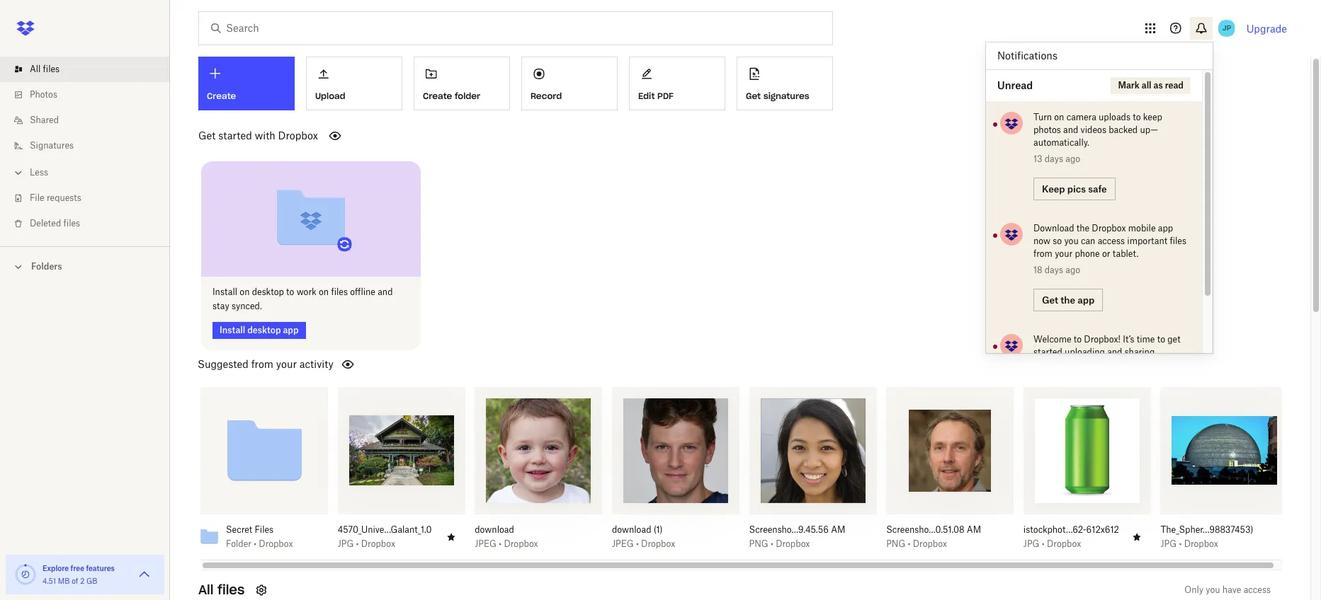 Task type: describe. For each thing, give the bounding box(es) containing it.
deleted files
[[30, 218, 80, 229]]

and inside turn on camera uploads to keep photos and videos backed up— automatically. 13 days ago
[[1063, 125, 1079, 135]]

to left the get
[[1157, 334, 1165, 345]]

• inside 'download (1) jpeg • dropbox'
[[636, 539, 639, 549]]

signatures
[[764, 91, 810, 101]]

to inside install on desktop to work on files offline and stay synced.
[[286, 287, 294, 297]]

signatures
[[30, 140, 74, 151]]

install on desktop to work on files offline and stay synced.
[[213, 287, 393, 311]]

2
[[80, 577, 85, 586]]

safe
[[1088, 183, 1107, 194]]

on for install
[[240, 287, 250, 297]]

png for screensho…9.45.56 am png • dropbox
[[749, 539, 768, 549]]

suggested from your activity
[[198, 358, 334, 370]]

am for screensho…9.45.56 am png • dropbox
[[831, 525, 845, 535]]

all
[[1142, 80, 1152, 91]]

access inside download the dropbox mobile app now so you can access important files from your phone or tablet. 18 days ago
[[1098, 236, 1125, 247]]

backed
[[1109, 125, 1138, 135]]

dropbox inside download the dropbox mobile app now so you can access important files from your phone or tablet. 18 days ago
[[1092, 223, 1126, 234]]

have
[[1223, 585, 1241, 596]]

screensho…9.45.56
[[749, 525, 829, 535]]

features
[[86, 565, 115, 573]]

record
[[531, 91, 562, 101]]

file requests link
[[11, 186, 170, 211]]

important
[[1127, 236, 1168, 247]]

and inside install on desktop to work on files offline and stay synced.
[[378, 287, 393, 297]]

read
[[1165, 80, 1184, 91]]

gb
[[86, 577, 97, 586]]

dropbox inside the_spher…98837453) jpg • dropbox
[[1184, 539, 1218, 549]]

screensho…9.45.56 am button
[[749, 525, 846, 536]]

secret
[[226, 525, 252, 535]]

turn
[[1034, 112, 1052, 123]]

1 horizontal spatial access
[[1244, 585, 1271, 596]]

upgrade link
[[1247, 22, 1287, 34]]

4.51
[[43, 577, 56, 586]]

only
[[1185, 585, 1204, 596]]

only you have access
[[1185, 585, 1271, 596]]

png • dropbox button for screensho…9.45.56
[[749, 539, 846, 550]]

get for get signatures
[[746, 91, 761, 101]]

download (1) jpeg • dropbox
[[612, 525, 675, 549]]

mark
[[1118, 80, 1140, 91]]

mark all as read button
[[1111, 77, 1191, 94]]

days inside download the dropbox mobile app now so you can access important files from your phone or tablet. 18 days ago
[[1045, 265, 1063, 276]]

welcome to dropbox! it's time to get started uploading and sharing.
[[1034, 334, 1181, 358]]

turn on camera uploads to keep photos and videos backed up— automatically. button
[[1034, 111, 1188, 149]]

can
[[1081, 236, 1096, 247]]

files inside install on desktop to work on files offline and stay synced.
[[331, 287, 348, 297]]

welcome
[[1034, 334, 1072, 345]]

started inside welcome to dropbox! it's time to get started uploading and sharing.
[[1034, 347, 1063, 358]]

screensho…0.51.08 am button
[[886, 525, 983, 536]]

stay
[[213, 301, 229, 311]]

jpeg inside 'download (1) jpeg • dropbox'
[[612, 539, 634, 549]]

secret files folder • dropbox
[[226, 525, 293, 549]]

screensho…9.45.56 am png • dropbox
[[749, 525, 845, 549]]

less
[[30, 167, 48, 178]]

up—
[[1140, 125, 1158, 135]]

screensho…0.51.08
[[886, 525, 965, 535]]

your inside download the dropbox mobile app now so you can access important files from your phone or tablet. 18 days ago
[[1055, 249, 1073, 259]]

explore
[[43, 565, 69, 573]]

free
[[71, 565, 84, 573]]

istockphot…62-
[[1024, 525, 1086, 535]]

dropbox inside 4570_unive…galant_1.0 jpg • dropbox
[[361, 539, 395, 549]]

get the app button
[[1034, 289, 1103, 312]]

download
[[1034, 223, 1074, 234]]

deleted files link
[[11, 211, 170, 237]]

jpg for the_spher…98837453) jpg • dropbox
[[1161, 539, 1177, 549]]

unread
[[997, 79, 1033, 91]]

download (1) button
[[612, 525, 708, 536]]

get signatures
[[746, 91, 810, 101]]

13
[[1034, 154, 1043, 164]]

record button
[[521, 57, 618, 111]]

1 horizontal spatial you
[[1206, 585, 1220, 596]]

get started with dropbox
[[198, 130, 318, 142]]

install
[[213, 287, 237, 297]]

so
[[1053, 236, 1062, 247]]

1 vertical spatial your
[[276, 358, 297, 370]]

desktop
[[252, 287, 284, 297]]

download the dropbox mobile app now so you can access important files from your phone or tablet. 18 days ago
[[1034, 223, 1187, 276]]

of
[[72, 577, 78, 586]]

with
[[255, 130, 275, 142]]

dropbox inside 'download (1) jpeg • dropbox'
[[641, 539, 675, 549]]

welcome to dropbox! it's time to get started uploading and sharing. link
[[986, 324, 1202, 422]]

photos link
[[11, 82, 170, 108]]

on for turn
[[1054, 112, 1064, 123]]

the_spher…98837453)
[[1161, 525, 1254, 535]]

the_spher…98837453) jpg • dropbox
[[1161, 525, 1254, 549]]

dropbox right with
[[278, 130, 318, 142]]

istockphot…62-612x612 button
[[1024, 525, 1120, 536]]

mobile
[[1128, 223, 1156, 234]]

create folder
[[423, 91, 480, 101]]

secret files button
[[226, 525, 303, 536]]

uploads
[[1099, 112, 1131, 123]]

jpg for 4570_unive…galant_1.0 jpg • dropbox
[[338, 539, 354, 549]]

jpg • dropbox button for the_spher…98837453)
[[1161, 539, 1257, 550]]

offline
[[350, 287, 375, 297]]

it's
[[1123, 334, 1135, 345]]

dropbox inside the istockphot…62-612x612 jpg • dropbox
[[1047, 539, 1081, 549]]

tablet.
[[1113, 249, 1139, 259]]

all inside list item
[[30, 64, 41, 74]]

jpg • dropbox button for 4570_unive…galant_1.0
[[338, 539, 434, 550]]

download the dropbox mobile app now so you can access important files from your phone or tablet. button
[[1034, 222, 1188, 261]]

dropbox inside download jpeg • dropbox
[[504, 539, 538, 549]]

list containing all files
[[0, 48, 170, 247]]

dropbox!
[[1084, 334, 1121, 345]]

file requests
[[30, 193, 81, 203]]



Task type: locate. For each thing, give the bounding box(es) containing it.
started left with
[[218, 130, 252, 142]]

1 vertical spatial ago
[[1066, 265, 1080, 276]]

0 horizontal spatial all files
[[30, 64, 60, 74]]

0 horizontal spatial jpg
[[338, 539, 354, 549]]

1 ago from the top
[[1066, 154, 1080, 164]]

dropbox down istockphot…62-612x612 button
[[1047, 539, 1081, 549]]

turn on camera uploads to keep photos and videos backed up— automatically. 13 days ago
[[1034, 112, 1162, 164]]

you
[[1064, 236, 1079, 247], [1206, 585, 1220, 596]]

1 • from the left
[[254, 539, 257, 549]]

png • dropbox button down the screensho…9.45.56 am button
[[749, 539, 846, 550]]

get for get the app
[[1042, 294, 1059, 306]]

0 horizontal spatial access
[[1098, 236, 1125, 247]]

1 am from the left
[[831, 525, 845, 535]]

2 jpeg from the left
[[612, 539, 634, 549]]

0 horizontal spatial jpeg
[[475, 539, 497, 549]]

get the app
[[1042, 294, 1095, 306]]

png inside screensho…0.51.08 am png • dropbox
[[886, 539, 906, 549]]

612x612
[[1086, 525, 1119, 535]]

• down '4570_unive…galant_1.0'
[[356, 539, 359, 549]]

png down screensho…0.51.08
[[886, 539, 906, 549]]

files
[[255, 525, 274, 535]]

0 vertical spatial your
[[1055, 249, 1073, 259]]

2 download from the left
[[612, 525, 651, 535]]

1 download from the left
[[475, 525, 514, 535]]

files right deleted
[[63, 218, 80, 229]]

jpeg down 'download (1)' button at the bottom of the page
[[612, 539, 634, 549]]

ago inside download the dropbox mobile app now so you can access important files from your phone or tablet. 18 days ago
[[1066, 265, 1080, 276]]

all files up photos at the top of page
[[30, 64, 60, 74]]

jpeg • dropbox button down download button
[[475, 539, 571, 550]]

1 days from the top
[[1045, 154, 1063, 164]]

0 horizontal spatial started
[[218, 130, 252, 142]]

your left activity at the bottom left of the page
[[276, 358, 297, 370]]

camera
[[1067, 112, 1097, 123]]

folder • dropbox button
[[226, 539, 303, 550]]

dropbox inside screensho…0.51.08 am png • dropbox
[[913, 539, 947, 549]]

folders button
[[0, 256, 170, 277]]

0 horizontal spatial get
[[198, 130, 216, 142]]

dropbox inside the secret files folder • dropbox
[[259, 539, 293, 549]]

0 horizontal spatial you
[[1064, 236, 1079, 247]]

5 • from the left
[[771, 539, 774, 549]]

1 vertical spatial started
[[1034, 347, 1063, 358]]

suggested
[[198, 358, 249, 370]]

jpg • dropbox button down 4570_unive…galant_1.0 button
[[338, 539, 434, 550]]

or
[[1102, 249, 1110, 259]]

1 horizontal spatial get
[[746, 91, 761, 101]]

welcome to dropbox! it's time to get started uploading and sharing. button
[[986, 324, 1202, 422], [1034, 334, 1188, 359]]

2 horizontal spatial on
[[1054, 112, 1064, 123]]

files inside list item
[[43, 64, 60, 74]]

files up photos at the top of page
[[43, 64, 60, 74]]

7 • from the left
[[1042, 539, 1045, 549]]

1 horizontal spatial download
[[612, 525, 651, 535]]

keep pics safe
[[1042, 183, 1107, 194]]

mb
[[58, 577, 70, 586]]

2 horizontal spatial get
[[1042, 294, 1059, 306]]

to left work
[[286, 287, 294, 297]]

you inside download the dropbox mobile app now so you can access important files from your phone or tablet. 18 days ago
[[1064, 236, 1079, 247]]

dropbox down download button
[[504, 539, 538, 549]]

2 jpg • dropbox button from the left
[[1024, 539, 1120, 550]]

started down welcome
[[1034, 347, 1063, 358]]

download inside 'download (1) jpeg • dropbox'
[[612, 525, 651, 535]]

app up dropbox!
[[1078, 294, 1095, 306]]

• down download button
[[499, 539, 502, 549]]

create
[[423, 91, 452, 101]]

0 horizontal spatial png • dropbox button
[[749, 539, 846, 550]]

the for download
[[1077, 223, 1090, 234]]

access right have
[[1244, 585, 1271, 596]]

1 jpg from the left
[[338, 539, 354, 549]]

the up welcome
[[1061, 294, 1076, 306]]

dropbox down secret files button
[[259, 539, 293, 549]]

• inside screensho…9.45.56 am png • dropbox
[[771, 539, 774, 549]]

1 horizontal spatial on
[[319, 287, 329, 297]]

as
[[1154, 80, 1163, 91]]

3 jpg • dropbox button from the left
[[1161, 539, 1257, 550]]

1 horizontal spatial png
[[886, 539, 906, 549]]

less image
[[11, 166, 26, 180]]

am for screensho…0.51.08 am png • dropbox
[[967, 525, 981, 535]]

2 am from the left
[[967, 525, 981, 535]]

all files list item
[[0, 57, 170, 82]]

• inside the secret files folder • dropbox
[[254, 539, 257, 549]]

jpg inside 4570_unive…galant_1.0 jpg • dropbox
[[338, 539, 354, 549]]

from inside download the dropbox mobile app now so you can access important files from your phone or tablet. 18 days ago
[[1034, 249, 1053, 259]]

download for jpeg
[[612, 525, 651, 535]]

upgrade
[[1247, 22, 1287, 34]]

• down 'download (1)' button at the bottom of the page
[[636, 539, 639, 549]]

1 horizontal spatial from
[[1034, 249, 1053, 259]]

0 vertical spatial days
[[1045, 154, 1063, 164]]

on right turn
[[1054, 112, 1064, 123]]

0 horizontal spatial and
[[378, 287, 393, 297]]

1 horizontal spatial started
[[1034, 347, 1063, 358]]

1 vertical spatial get
[[198, 130, 216, 142]]

get for get started with dropbox
[[198, 130, 216, 142]]

2 jpg from the left
[[1024, 539, 1040, 549]]

0 horizontal spatial on
[[240, 287, 250, 297]]

2 ago from the top
[[1066, 265, 1080, 276]]

mark all as read
[[1118, 80, 1184, 91]]

• inside the istockphot…62-612x612 jpg • dropbox
[[1042, 539, 1045, 549]]

18
[[1034, 265, 1043, 276]]

download inside download jpeg • dropbox
[[475, 525, 514, 535]]

2 horizontal spatial and
[[1107, 347, 1122, 358]]

• inside screensho…0.51.08 am png • dropbox
[[908, 539, 911, 549]]

dropbox inside screensho…9.45.56 am png • dropbox
[[776, 539, 810, 549]]

0 vertical spatial all files
[[30, 64, 60, 74]]

0 horizontal spatial app
[[1078, 294, 1095, 306]]

1 horizontal spatial png • dropbox button
[[886, 539, 983, 550]]

1 vertical spatial the
[[1061, 294, 1076, 306]]

jpg down "the_spher…98837453)" on the right bottom
[[1161, 539, 1177, 549]]

dropbox up 'can'
[[1092, 223, 1126, 234]]

jpg inside the istockphot…62-612x612 jpg • dropbox
[[1024, 539, 1040, 549]]

the inside get the app button
[[1061, 294, 1076, 306]]

screensho…0.51.08 am png • dropbox
[[886, 525, 981, 549]]

0 horizontal spatial am
[[831, 525, 845, 535]]

0 vertical spatial get
[[746, 91, 761, 101]]

am right screensho…0.51.08
[[967, 525, 981, 535]]

jpg • dropbox button down the_spher…98837453) button
[[1161, 539, 1257, 550]]

1 vertical spatial and
[[378, 287, 393, 297]]

the_spher…98837453) button
[[1161, 525, 1257, 536]]

file
[[30, 193, 44, 203]]

app
[[1158, 223, 1173, 234], [1078, 294, 1095, 306]]

0 horizontal spatial all
[[30, 64, 41, 74]]

1 horizontal spatial all files
[[198, 582, 245, 598]]

1 horizontal spatial jpg
[[1024, 539, 1040, 549]]

files left offline
[[331, 287, 348, 297]]

1 horizontal spatial and
[[1063, 125, 1079, 135]]

all files down folder
[[198, 582, 245, 598]]

1 vertical spatial you
[[1206, 585, 1220, 596]]

1 vertical spatial days
[[1045, 265, 1063, 276]]

png • dropbox button for screensho…0.51.08
[[886, 539, 983, 550]]

download button
[[475, 525, 571, 536]]

app inside download the dropbox mobile app now so you can access important files from your phone or tablet. 18 days ago
[[1158, 223, 1173, 234]]

1 png from the left
[[749, 539, 768, 549]]

0 vertical spatial ago
[[1066, 154, 1080, 164]]

edit
[[638, 91, 655, 101]]

png inside screensho…9.45.56 am png • dropbox
[[749, 539, 768, 549]]

shared
[[30, 115, 59, 125]]

days inside turn on camera uploads to keep photos and videos backed up— automatically. 13 days ago
[[1045, 154, 1063, 164]]

4570_unive…galant_1.0 button
[[338, 525, 434, 536]]

keep
[[1042, 183, 1065, 194]]

your down the "so"
[[1055, 249, 1073, 259]]

• down 'screensho…9.45.56'
[[771, 539, 774, 549]]

2 horizontal spatial jpg • dropbox button
[[1161, 539, 1257, 550]]

files
[[43, 64, 60, 74], [63, 218, 80, 229], [1170, 236, 1187, 247], [331, 287, 348, 297], [217, 582, 245, 598]]

explore free features 4.51 mb of 2 gb
[[43, 565, 115, 586]]

and down dropbox!
[[1107, 347, 1122, 358]]

app up important
[[1158, 223, 1173, 234]]

get signatures button
[[737, 57, 833, 111]]

1 horizontal spatial the
[[1077, 223, 1090, 234]]

0 horizontal spatial png
[[749, 539, 768, 549]]

and right offline
[[378, 287, 393, 297]]

to left the keep
[[1133, 112, 1141, 123]]

from down the now
[[1034, 249, 1053, 259]]

files right important
[[1170, 236, 1187, 247]]

dropbox down '4570_unive…galant_1.0'
[[361, 539, 395, 549]]

• down istockphot…62-
[[1042, 539, 1045, 549]]

dropbox down the screensho…9.45.56 am button
[[776, 539, 810, 549]]

access up or
[[1098, 236, 1125, 247]]

the inside download the dropbox mobile app now so you can access important files from your phone or tablet. 18 days ago
[[1077, 223, 1090, 234]]

all
[[30, 64, 41, 74], [198, 582, 214, 598]]

to inside turn on camera uploads to keep photos and videos backed up— automatically. 13 days ago
[[1133, 112, 1141, 123]]

download
[[475, 525, 514, 535], [612, 525, 651, 535]]

all files
[[30, 64, 60, 74], [198, 582, 245, 598]]

1 horizontal spatial jpeg
[[612, 539, 634, 549]]

download jpeg • dropbox
[[475, 525, 538, 549]]

days right '18'
[[1045, 265, 1063, 276]]

1 horizontal spatial app
[[1158, 223, 1173, 234]]

app inside button
[[1078, 294, 1095, 306]]

photos
[[1034, 125, 1061, 135]]

1 vertical spatial all
[[198, 582, 214, 598]]

0 horizontal spatial jpg • dropbox button
[[338, 539, 434, 550]]

and up automatically. on the right top of the page
[[1063, 125, 1079, 135]]

files down folder
[[217, 582, 245, 598]]

list
[[0, 48, 170, 247]]

3 • from the left
[[499, 539, 502, 549]]

shared link
[[11, 108, 170, 133]]

pics
[[1067, 183, 1086, 194]]

get left with
[[198, 130, 216, 142]]

jpeg • dropbox button for download (1)
[[612, 539, 708, 550]]

jpeg • dropbox button down 'download (1)' button at the bottom of the page
[[612, 539, 708, 550]]

(1)
[[654, 525, 663, 535]]

signatures link
[[11, 133, 170, 159]]

0 vertical spatial all
[[30, 64, 41, 74]]

4 • from the left
[[636, 539, 639, 549]]

1 vertical spatial all files
[[198, 582, 245, 598]]

jpg • dropbox button down istockphot…62-612x612 button
[[1024, 539, 1120, 550]]

2 vertical spatial get
[[1042, 294, 1059, 306]]

quota usage element
[[14, 564, 37, 587]]

to up 'uploading'
[[1074, 334, 1082, 345]]

4570_unive…galant_1.0 jpg • dropbox
[[338, 525, 432, 549]]

folder
[[226, 539, 251, 549]]

0 horizontal spatial from
[[251, 358, 273, 370]]

keep
[[1143, 112, 1162, 123]]

6 • from the left
[[908, 539, 911, 549]]

ago down automatically. on the right top of the page
[[1066, 154, 1080, 164]]

0 horizontal spatial jpeg • dropbox button
[[475, 539, 571, 550]]

• down "the_spher…98837453)" on the right bottom
[[1179, 539, 1182, 549]]

jpeg • dropbox button
[[475, 539, 571, 550], [612, 539, 708, 550]]

2 png • dropbox button from the left
[[886, 539, 983, 550]]

now
[[1034, 236, 1051, 247]]

jpeg inside download jpeg • dropbox
[[475, 539, 497, 549]]

1 horizontal spatial jpeg • dropbox button
[[612, 539, 708, 550]]

1 jpeg from the left
[[475, 539, 497, 549]]

• inside 4570_unive…galant_1.0 jpg • dropbox
[[356, 539, 359, 549]]

on right work
[[319, 287, 329, 297]]

0 vertical spatial access
[[1098, 236, 1125, 247]]

• inside the_spher…98837453) jpg • dropbox
[[1179, 539, 1182, 549]]

png down 'screensho…9.45.56'
[[749, 539, 768, 549]]

1 jpeg • dropbox button from the left
[[475, 539, 571, 550]]

jpg down '4570_unive…galant_1.0'
[[338, 539, 354, 549]]

•
[[254, 539, 257, 549], [356, 539, 359, 549], [499, 539, 502, 549], [636, 539, 639, 549], [771, 539, 774, 549], [908, 539, 911, 549], [1042, 539, 1045, 549], [1179, 539, 1182, 549]]

am inside screensho…9.45.56 am png • dropbox
[[831, 525, 845, 535]]

• right folder
[[254, 539, 257, 549]]

jpeg • dropbox button for download
[[475, 539, 571, 550]]

activity
[[300, 358, 334, 370]]

• down screensho…0.51.08
[[908, 539, 911, 549]]

png • dropbox button down screensho…0.51.08 am button
[[886, 539, 983, 550]]

2 jpeg • dropbox button from the left
[[612, 539, 708, 550]]

2 horizontal spatial jpg
[[1161, 539, 1177, 549]]

2 days from the top
[[1045, 265, 1063, 276]]

jpg inside the_spher…98837453) jpg • dropbox
[[1161, 539, 1177, 549]]

on
[[1054, 112, 1064, 123], [240, 287, 250, 297], [319, 287, 329, 297]]

get down '18'
[[1042, 294, 1059, 306]]

time
[[1137, 334, 1155, 345]]

you left have
[[1206, 585, 1220, 596]]

0 vertical spatial and
[[1063, 125, 1079, 135]]

2 • from the left
[[356, 539, 359, 549]]

photos
[[30, 89, 57, 100]]

keep pics safe button
[[1034, 178, 1116, 200]]

on up synced. at the left bottom
[[240, 287, 250, 297]]

ago
[[1066, 154, 1080, 164], [1066, 265, 1080, 276]]

and inside welcome to dropbox! it's time to get started uploading and sharing.
[[1107, 347, 1122, 358]]

dropbox down screensho…0.51.08 am button
[[913, 539, 947, 549]]

0 horizontal spatial your
[[276, 358, 297, 370]]

requests
[[47, 193, 81, 203]]

jpg down istockphot…62-
[[1024, 539, 1040, 549]]

1 png • dropbox button from the left
[[749, 539, 846, 550]]

1 vertical spatial from
[[251, 358, 273, 370]]

access
[[1098, 236, 1125, 247], [1244, 585, 1271, 596]]

create folder button
[[414, 57, 510, 111]]

days right '13'
[[1045, 154, 1063, 164]]

started
[[218, 130, 252, 142], [1034, 347, 1063, 358]]

0 vertical spatial you
[[1064, 236, 1079, 247]]

0 vertical spatial from
[[1034, 249, 1053, 259]]

ago down phone
[[1066, 265, 1080, 276]]

• inside download jpeg • dropbox
[[499, 539, 502, 549]]

0 horizontal spatial download
[[475, 525, 514, 535]]

jpg • dropbox button for istockphot…62-
[[1024, 539, 1120, 550]]

dropbox down 'download (1)' button at the bottom of the page
[[641, 539, 675, 549]]

2 png from the left
[[886, 539, 906, 549]]

0 vertical spatial app
[[1158, 223, 1173, 234]]

videos
[[1081, 125, 1107, 135]]

dropbox down "the_spher…98837453)" on the right bottom
[[1184, 539, 1218, 549]]

0 vertical spatial the
[[1077, 223, 1090, 234]]

istockphot…62-612x612 jpg • dropbox
[[1024, 525, 1119, 549]]

ago inside turn on camera uploads to keep photos and videos backed up— automatically. 13 days ago
[[1066, 154, 1080, 164]]

get
[[1168, 334, 1181, 345]]

and
[[1063, 125, 1079, 135], [378, 287, 393, 297], [1107, 347, 1122, 358]]

jpg • dropbox button
[[338, 539, 434, 550], [1024, 539, 1120, 550], [1161, 539, 1257, 550]]

the for get
[[1061, 294, 1076, 306]]

automatically.
[[1034, 137, 1090, 148]]

files inside download the dropbox mobile app now so you can access important files from your phone or tablet. 18 days ago
[[1170, 236, 1187, 247]]

all files link
[[11, 57, 170, 82]]

you right the "so"
[[1064, 236, 1079, 247]]

1 horizontal spatial jpg • dropbox button
[[1024, 539, 1120, 550]]

your
[[1055, 249, 1073, 259], [276, 358, 297, 370]]

1 vertical spatial app
[[1078, 294, 1095, 306]]

1 vertical spatial access
[[1244, 585, 1271, 596]]

dropbox image
[[11, 14, 40, 43]]

2 vertical spatial and
[[1107, 347, 1122, 358]]

0 horizontal spatial the
[[1061, 294, 1076, 306]]

from
[[1034, 249, 1053, 259], [251, 358, 273, 370]]

8 • from the left
[[1179, 539, 1182, 549]]

jpeg down download button
[[475, 539, 497, 549]]

1 horizontal spatial your
[[1055, 249, 1073, 259]]

days
[[1045, 154, 1063, 164], [1045, 265, 1063, 276]]

phone
[[1075, 249, 1100, 259]]

get left signatures
[[746, 91, 761, 101]]

the up 'can'
[[1077, 223, 1090, 234]]

on inside turn on camera uploads to keep photos and videos backed up— automatically. 13 days ago
[[1054, 112, 1064, 123]]

pdf
[[658, 91, 674, 101]]

1 jpg • dropbox button from the left
[[338, 539, 434, 550]]

png for screensho…0.51.08 am png • dropbox
[[886, 539, 906, 549]]

am right 'screensho…9.45.56'
[[831, 525, 845, 535]]

all files inside list item
[[30, 64, 60, 74]]

am inside screensho…0.51.08 am png • dropbox
[[967, 525, 981, 535]]

3 jpg from the left
[[1161, 539, 1177, 549]]

1 horizontal spatial am
[[967, 525, 981, 535]]

am
[[831, 525, 845, 535], [967, 525, 981, 535]]

download for •
[[475, 525, 514, 535]]

from right suggested
[[251, 358, 273, 370]]

0 vertical spatial started
[[218, 130, 252, 142]]

1 horizontal spatial all
[[198, 582, 214, 598]]



Task type: vqa. For each thing, say whether or not it's contained in the screenshot.
here
no



